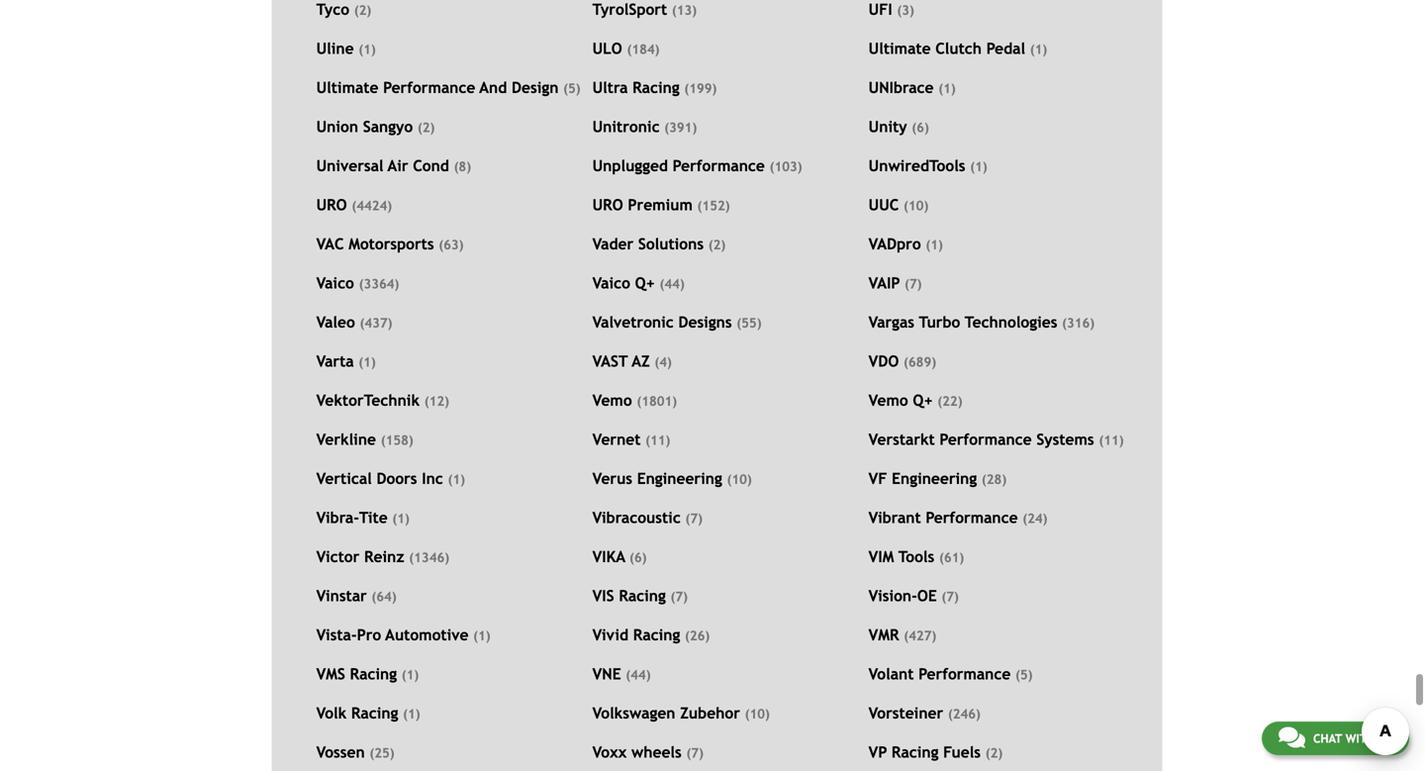 Task type: locate. For each thing, give the bounding box(es) containing it.
engineering up vibrant performance (24) on the bottom right of page
[[892, 470, 977, 488]]

0 vertical spatial (44)
[[660, 276, 685, 292]]

(1) right automotive
[[473, 628, 491, 644]]

vivid racing (26)
[[593, 626, 710, 644]]

vader solutions (2)
[[593, 235, 726, 253]]

1 vemo from the left
[[593, 392, 632, 409]]

performance up (152)
[[673, 157, 765, 175]]

(2) inside union sangyo (2)
[[418, 120, 435, 135]]

(7) for vision-oe
[[942, 589, 959, 604]]

(3364)
[[359, 276, 399, 292]]

(2) right sangyo
[[418, 120, 435, 135]]

(427)
[[904, 628, 937, 644]]

0 horizontal spatial (6)
[[630, 550, 647, 565]]

(1) right "pedal"
[[1030, 42, 1048, 57]]

(11)
[[646, 433, 671, 448], [1099, 433, 1124, 448]]

racing left (26)
[[633, 626, 680, 644]]

performance up "(246)" in the right of the page
[[919, 665, 1011, 683]]

1 vertical spatial (10)
[[727, 472, 752, 487]]

vargas turbo technologies (316)
[[869, 313, 1095, 331]]

vemo down vast
[[593, 392, 632, 409]]

(1) inside vms racing (1)
[[402, 667, 419, 683]]

ultimate for ultimate performance and design
[[316, 79, 379, 97]]

(1) right unwiredtools
[[970, 159, 988, 174]]

vaico down vader
[[593, 274, 631, 292]]

racing down (184)
[[633, 79, 680, 97]]

(2) down (152)
[[709, 237, 726, 253]]

1 horizontal spatial q+
[[913, 392, 933, 409]]

(44)
[[660, 276, 685, 292], [626, 667, 651, 683]]

(1) inside the varta (1)
[[359, 355, 376, 370]]

vinstar (64)
[[316, 587, 397, 605]]

0 vertical spatial (6)
[[912, 120, 929, 135]]

chat with us
[[1314, 732, 1393, 745]]

(7) inside vis racing (7)
[[671, 589, 688, 604]]

uuc (10)
[[869, 196, 929, 214]]

uro up the vac
[[316, 196, 347, 214]]

q+ up valvetronic
[[635, 274, 655, 292]]

(7) up (26)
[[671, 589, 688, 604]]

uro up vader
[[593, 196, 623, 214]]

1 horizontal spatial (6)
[[912, 120, 929, 135]]

verkline
[[316, 431, 376, 449]]

vision-
[[869, 587, 918, 605]]

0 vertical spatial (5)
[[563, 81, 581, 96]]

ultimate down '(3)'
[[869, 40, 931, 58]]

vision-oe (7)
[[869, 587, 959, 605]]

1 horizontal spatial (44)
[[660, 276, 685, 292]]

performance
[[383, 79, 476, 97], [673, 157, 765, 175], [940, 431, 1032, 449], [926, 509, 1018, 527], [919, 665, 1011, 683]]

0 horizontal spatial engineering
[[637, 470, 722, 488]]

2 (11) from the left
[[1099, 433, 1124, 448]]

1 (11) from the left
[[646, 433, 671, 448]]

(11) inside verstarkt performance systems (11)
[[1099, 433, 1124, 448]]

verus engineering (10)
[[593, 470, 752, 488]]

unitronic (391)
[[593, 118, 697, 136]]

premium
[[628, 196, 693, 214]]

1 horizontal spatial vaico
[[593, 274, 631, 292]]

performance down (28)
[[926, 509, 1018, 527]]

vaico for vaico
[[316, 274, 354, 292]]

(10) inside 'uuc (10)'
[[904, 198, 929, 213]]

vaico q+ (44)
[[593, 274, 685, 292]]

(1) inside the uline (1)
[[359, 42, 376, 57]]

1 horizontal spatial (11)
[[1099, 433, 1124, 448]]

volkswagen zubehor (10)
[[593, 704, 770, 722]]

1 horizontal spatial ultimate
[[869, 40, 931, 58]]

0 horizontal spatial (11)
[[646, 433, 671, 448]]

volant performance (5)
[[869, 665, 1033, 683]]

0 horizontal spatial (44)
[[626, 667, 651, 683]]

0 horizontal spatial (5)
[[563, 81, 581, 96]]

0 vertical spatial (10)
[[904, 198, 929, 213]]

1 engineering from the left
[[637, 470, 722, 488]]

(1) down the vista-pro automotive (1)
[[402, 667, 419, 683]]

(7) for vis racing
[[671, 589, 688, 604]]

uro premium (152)
[[593, 196, 730, 214]]

cond
[[413, 157, 449, 175]]

(7) inside the vibracoustic (7)
[[686, 511, 703, 526]]

2 vemo from the left
[[869, 392, 909, 409]]

(6) right 'vika'
[[630, 550, 647, 565]]

(6) inside vika (6)
[[630, 550, 647, 565]]

(5) inside volant performance (5)
[[1016, 667, 1033, 683]]

(6) right unity
[[912, 120, 929, 135]]

(11) down (1801)
[[646, 433, 671, 448]]

2 vertical spatial (10)
[[745, 706, 770, 722]]

designs
[[679, 313, 732, 331]]

ulo
[[593, 40, 622, 58]]

valeo
[[316, 313, 355, 331]]

(2) right tyco
[[354, 3, 372, 18]]

(7) right 'vaip'
[[905, 276, 922, 292]]

1 vertical spatial (44)
[[626, 667, 651, 683]]

tite
[[359, 509, 388, 527]]

performance for (103)
[[673, 157, 765, 175]]

0 horizontal spatial vemo
[[593, 392, 632, 409]]

(7) down the verus engineering (10)
[[686, 511, 703, 526]]

(44) inside "vne (44)"
[[626, 667, 651, 683]]

0 horizontal spatial q+
[[635, 274, 655, 292]]

racing down vms racing (1)
[[351, 704, 398, 722]]

1 horizontal spatial uro
[[593, 196, 623, 214]]

(6) inside unity (6)
[[912, 120, 929, 135]]

(1) down vms racing (1)
[[403, 706, 420, 722]]

(10) inside the verus engineering (10)
[[727, 472, 752, 487]]

(158)
[[381, 433, 414, 448]]

unibrace
[[869, 79, 934, 97]]

(25)
[[370, 746, 395, 761]]

q+ left (22)
[[913, 392, 933, 409]]

0 horizontal spatial vaico
[[316, 274, 354, 292]]

vne
[[593, 665, 621, 683]]

design
[[512, 79, 559, 97]]

(5)
[[563, 81, 581, 96], [1016, 667, 1033, 683]]

union
[[316, 118, 358, 136]]

(7) inside vision-oe (7)
[[942, 589, 959, 604]]

0 vertical spatial ultimate
[[869, 40, 931, 58]]

(3)
[[897, 3, 915, 18]]

(44) right vne
[[626, 667, 651, 683]]

(1) right inc
[[448, 472, 465, 487]]

vaico
[[316, 274, 354, 292], [593, 274, 631, 292]]

ultimate
[[869, 40, 931, 58], [316, 79, 379, 97]]

(184)
[[627, 42, 660, 57]]

(1)
[[359, 42, 376, 57], [1030, 42, 1048, 57], [939, 81, 956, 96], [970, 159, 988, 174], [926, 237, 943, 253], [359, 355, 376, 370], [448, 472, 465, 487], [392, 511, 410, 526], [473, 628, 491, 644], [402, 667, 419, 683], [403, 706, 420, 722]]

1 uro from the left
[[316, 196, 347, 214]]

motorsports
[[349, 235, 434, 253]]

tyrolsport
[[593, 1, 667, 18]]

vemo q+ (22)
[[869, 392, 963, 409]]

(7) inside voxx wheels (7)
[[687, 746, 704, 761]]

performance up sangyo
[[383, 79, 476, 97]]

racing for vms
[[350, 665, 397, 683]]

(1) right varta
[[359, 355, 376, 370]]

uline (1)
[[316, 40, 376, 58]]

performance for (24)
[[926, 509, 1018, 527]]

(2) inside vader solutions (2)
[[709, 237, 726, 253]]

(1) inside ultimate clutch pedal (1)
[[1030, 42, 1048, 57]]

0 horizontal spatial ultimate
[[316, 79, 379, 97]]

union sangyo (2)
[[316, 118, 435, 136]]

1 vertical spatial ultimate
[[316, 79, 379, 97]]

1 horizontal spatial (5)
[[1016, 667, 1033, 683]]

unplugged performance (103)
[[593, 157, 803, 175]]

(316)
[[1062, 315, 1095, 331]]

valvetronic designs (55)
[[593, 313, 762, 331]]

2 vaico from the left
[[593, 274, 631, 292]]

turbo
[[919, 313, 961, 331]]

(199)
[[684, 81, 717, 96]]

racing right vis
[[619, 587, 666, 605]]

1 horizontal spatial vemo
[[869, 392, 909, 409]]

chat
[[1314, 732, 1343, 745]]

vorsteiner (246)
[[869, 704, 981, 722]]

(1) inside vibra-tite (1)
[[392, 511, 410, 526]]

1 vertical spatial (5)
[[1016, 667, 1033, 683]]

vertical
[[316, 470, 372, 488]]

(103)
[[770, 159, 803, 174]]

(2) right fuels on the bottom right of the page
[[986, 746, 1003, 761]]

racing right vp
[[892, 744, 939, 761]]

racing for ultra
[[633, 79, 680, 97]]

(6) for vika
[[630, 550, 647, 565]]

wheels
[[632, 744, 682, 761]]

vast
[[593, 353, 628, 370]]

(44) up valvetronic designs (55) at the top
[[660, 276, 685, 292]]

vis racing (7)
[[593, 587, 688, 605]]

1 horizontal spatial engineering
[[892, 470, 977, 488]]

1 vertical spatial (6)
[[630, 550, 647, 565]]

(10) inside volkswagen zubehor (10)
[[745, 706, 770, 722]]

vac
[[316, 235, 344, 253]]

(11) right systems
[[1099, 433, 1124, 448]]

verkline (158)
[[316, 431, 414, 449]]

performance for and
[[383, 79, 476, 97]]

0 vertical spatial q+
[[635, 274, 655, 292]]

racing down pro
[[350, 665, 397, 683]]

vaico for vaico q+
[[593, 274, 631, 292]]

1 vaico from the left
[[316, 274, 354, 292]]

(1) right vadpro
[[926, 237, 943, 253]]

vmr
[[869, 626, 899, 644]]

(7) right oe
[[942, 589, 959, 604]]

vemo
[[593, 392, 632, 409], [869, 392, 909, 409]]

and
[[480, 79, 507, 97]]

vemo down vdo
[[869, 392, 909, 409]]

(7) right wheels
[[687, 746, 704, 761]]

engineering up the vibracoustic (7)
[[637, 470, 722, 488]]

(1) right the uline
[[359, 42, 376, 57]]

(1) right the tite
[[392, 511, 410, 526]]

universal
[[316, 157, 384, 175]]

uro for uro premium
[[593, 196, 623, 214]]

vibracoustic
[[593, 509, 681, 527]]

engineering for vf
[[892, 470, 977, 488]]

vibrant
[[869, 509, 921, 527]]

vibra-tite (1)
[[316, 509, 410, 527]]

ultimate down the uline (1)
[[316, 79, 379, 97]]

vista-
[[316, 626, 357, 644]]

racing for vivid
[[633, 626, 680, 644]]

volk
[[316, 704, 347, 722]]

(1) inside vadpro (1)
[[926, 237, 943, 253]]

vaico up valeo
[[316, 274, 354, 292]]

inc
[[422, 470, 443, 488]]

(1) down ultimate clutch pedal (1)
[[939, 81, 956, 96]]

0 horizontal spatial uro
[[316, 196, 347, 214]]

vmr (427)
[[869, 626, 937, 644]]

vernet
[[593, 431, 641, 449]]

(1) inside vertical doors inc (1)
[[448, 472, 465, 487]]

uline
[[316, 40, 354, 58]]

performance up (28)
[[940, 431, 1032, 449]]

vivid
[[593, 626, 629, 644]]

ultimate for ultimate clutch pedal
[[869, 40, 931, 58]]

2 uro from the left
[[593, 196, 623, 214]]

(2)
[[354, 3, 372, 18], [418, 120, 435, 135], [709, 237, 726, 253], [986, 746, 1003, 761]]

vader
[[593, 235, 634, 253]]

valvetronic
[[593, 313, 674, 331]]

2 engineering from the left
[[892, 470, 977, 488]]

1 vertical spatial q+
[[913, 392, 933, 409]]

q+
[[635, 274, 655, 292], [913, 392, 933, 409]]



Task type: vqa. For each thing, say whether or not it's contained in the screenshot.


Task type: describe. For each thing, give the bounding box(es) containing it.
reinz
[[364, 548, 405, 566]]

(5) inside ultimate performance and design (5)
[[563, 81, 581, 96]]

(24)
[[1023, 511, 1048, 526]]

vibrant performance (24)
[[869, 509, 1048, 527]]

vf engineering (28)
[[869, 470, 1007, 488]]

valeo (437)
[[316, 313, 393, 331]]

vargas
[[869, 313, 915, 331]]

victor reinz (1346)
[[316, 548, 450, 566]]

ultra racing (199)
[[593, 79, 717, 97]]

chat with us link
[[1262, 722, 1410, 755]]

(2) inside vp racing fuels (2)
[[986, 746, 1003, 761]]

verstarkt performance systems (11)
[[869, 431, 1124, 449]]

racing for vis
[[619, 587, 666, 605]]

(28)
[[982, 472, 1007, 487]]

ultra
[[593, 79, 628, 97]]

with
[[1346, 732, 1375, 745]]

(1) inside unibrace (1)
[[939, 81, 956, 96]]

us
[[1379, 732, 1393, 745]]

air
[[388, 157, 408, 175]]

(1) inside volk racing (1)
[[403, 706, 420, 722]]

racing for volk
[[351, 704, 398, 722]]

vorsteiner
[[869, 704, 944, 722]]

engineering for verus
[[637, 470, 722, 488]]

unity
[[869, 118, 907, 136]]

(4)
[[655, 355, 672, 370]]

(246)
[[948, 706, 981, 722]]

voxx
[[593, 744, 627, 761]]

voxx wheels (7)
[[593, 744, 704, 761]]

(2) inside tyco (2)
[[354, 3, 372, 18]]

pedal
[[987, 40, 1026, 58]]

solutions
[[638, 235, 704, 253]]

vemo for vemo q+
[[869, 392, 909, 409]]

vika
[[593, 548, 625, 566]]

vemo (1801)
[[593, 392, 677, 409]]

vektortechnik (12)
[[316, 392, 449, 409]]

automotive
[[386, 626, 469, 644]]

vinstar
[[316, 587, 367, 605]]

pro
[[357, 626, 381, 644]]

vne (44)
[[593, 665, 651, 683]]

vibracoustic (7)
[[593, 509, 703, 527]]

(22)
[[938, 394, 963, 409]]

(1346)
[[409, 550, 450, 565]]

volkswagen
[[593, 704, 676, 722]]

(64)
[[372, 589, 397, 604]]

vika (6)
[[593, 548, 647, 566]]

(437)
[[360, 315, 393, 331]]

(1) inside the unwiredtools (1)
[[970, 159, 988, 174]]

(7) inside vaip (7)
[[905, 276, 922, 292]]

(4424)
[[352, 198, 392, 213]]

(10) for volkswagen zubehor
[[745, 706, 770, 722]]

(7) for voxx wheels
[[687, 746, 704, 761]]

(6) for unity
[[912, 120, 929, 135]]

(1) inside the vista-pro automotive (1)
[[473, 628, 491, 644]]

vossen
[[316, 744, 365, 761]]

vim tools (61)
[[869, 548, 964, 566]]

unitronic
[[593, 118, 660, 136]]

vdo (689)
[[869, 353, 937, 370]]

q+ for vaico
[[635, 274, 655, 292]]

oe
[[918, 587, 937, 605]]

(10) for verus engineering
[[727, 472, 752, 487]]

(26)
[[685, 628, 710, 644]]

(55)
[[737, 315, 762, 331]]

uro for uro
[[316, 196, 347, 214]]

(13)
[[672, 3, 697, 18]]

vista-pro automotive (1)
[[316, 626, 491, 644]]

vms
[[316, 665, 345, 683]]

(8)
[[454, 159, 471, 174]]

(391)
[[665, 120, 697, 135]]

tyco (2)
[[316, 1, 372, 18]]

vadpro
[[869, 235, 921, 253]]

comments image
[[1279, 726, 1306, 749]]

vossen (25)
[[316, 744, 395, 761]]

vast az (4)
[[593, 353, 672, 370]]

verstarkt
[[869, 431, 935, 449]]

vadpro (1)
[[869, 235, 943, 253]]

vis
[[593, 587, 614, 605]]

ulo (184)
[[593, 40, 660, 58]]

fuels
[[944, 744, 981, 761]]

vms racing (1)
[[316, 665, 419, 683]]

(61)
[[939, 550, 964, 565]]

q+ for vemo
[[913, 392, 933, 409]]

unibrace (1)
[[869, 79, 956, 97]]

vemo for vemo
[[593, 392, 632, 409]]

technologies
[[965, 313, 1058, 331]]

(44) inside vaico q+ (44)
[[660, 276, 685, 292]]

performance for (5)
[[919, 665, 1011, 683]]

unwiredtools (1)
[[869, 157, 988, 175]]

verus
[[593, 470, 633, 488]]

racing for vp
[[892, 744, 939, 761]]

volant
[[869, 665, 914, 683]]

(11) inside vernet (11)
[[646, 433, 671, 448]]

vp racing fuels (2)
[[869, 744, 1003, 761]]

victor
[[316, 548, 360, 566]]

sangyo
[[363, 118, 413, 136]]

vaip
[[869, 274, 900, 292]]

performance for systems
[[940, 431, 1032, 449]]

ultimate performance and design (5)
[[316, 79, 581, 97]]

vim
[[869, 548, 894, 566]]

az
[[632, 353, 650, 370]]

ultimate clutch pedal (1)
[[869, 40, 1048, 58]]

varta
[[316, 353, 354, 370]]

uuc
[[869, 196, 899, 214]]



